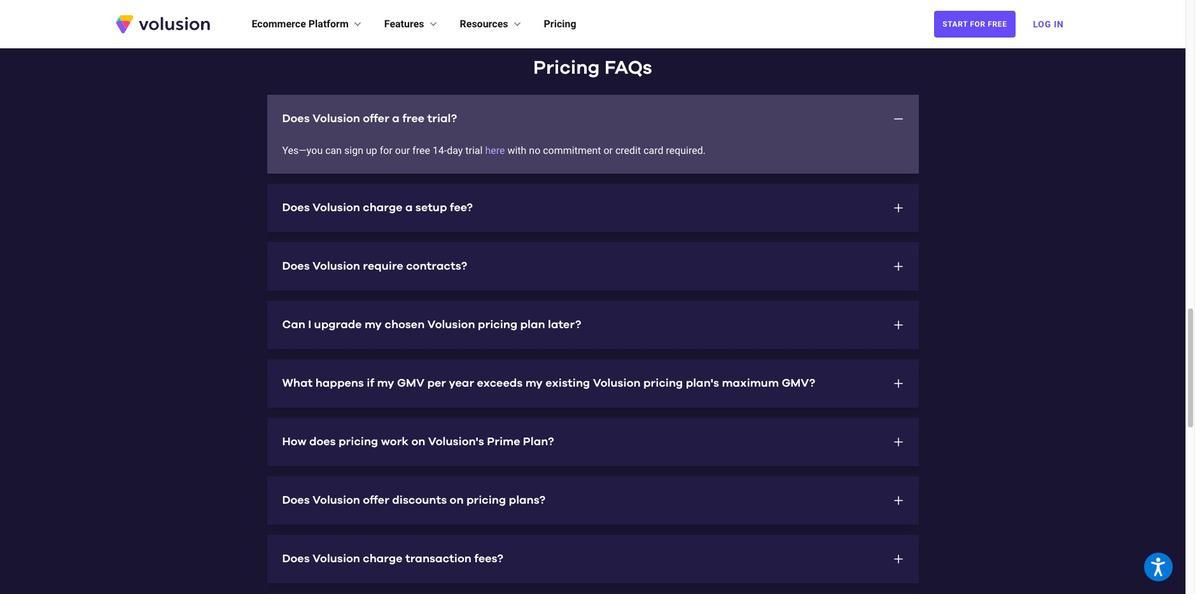 Task type: vqa. For each thing, say whether or not it's contained in the screenshot.
Pricing associated with Pricing FAQs
yes



Task type: locate. For each thing, give the bounding box(es) containing it.
1 vertical spatial charge
[[363, 554, 403, 565]]

on right work
[[412, 437, 426, 448]]

0 vertical spatial free
[[403, 113, 425, 125]]

my left chosen
[[365, 320, 382, 331]]

features button
[[384, 17, 440, 32]]

exceeds
[[477, 378, 523, 390]]

on inside button
[[412, 437, 426, 448]]

charge left setup
[[363, 202, 403, 214]]

how
[[282, 437, 307, 448]]

1 vertical spatial offer
[[363, 495, 390, 507]]

offer inside does volusion offer discounts on pricing plans? "button"
[[363, 495, 390, 507]]

pricing up pricing faqs
[[544, 18, 577, 30]]

a inside "button"
[[406, 202, 413, 214]]

free left the trial?
[[403, 113, 425, 125]]

with
[[508, 145, 527, 157]]

pricing left plan's
[[644, 378, 683, 390]]

day
[[447, 145, 463, 157]]

0 horizontal spatial a
[[392, 113, 400, 125]]

what happens if my gmv per year exceeds my existing volusion pricing plan's maximum gmv?
[[282, 378, 816, 390]]

0 vertical spatial a
[[392, 113, 400, 125]]

volusion inside "button"
[[313, 113, 360, 125]]

1 vertical spatial a
[[406, 202, 413, 214]]

yes—you can sign up for our free 14-day trial here with no commitment or credit card required.
[[282, 145, 706, 157]]

free
[[403, 113, 425, 125], [413, 145, 430, 157]]

pricing
[[544, 18, 577, 30], [534, 59, 600, 78]]

pricing inside does volusion offer discounts on pricing plans? "button"
[[467, 495, 506, 507]]

later?
[[548, 320, 581, 331]]

1 vertical spatial free
[[413, 145, 430, 157]]

start for free
[[943, 20, 1008, 29]]

offer up the up
[[363, 113, 390, 125]]

my right if
[[377, 378, 395, 390]]

5 does from the top
[[282, 554, 310, 565]]

pricing left plans?
[[467, 495, 506, 507]]

if
[[367, 378, 374, 390]]

features
[[384, 18, 424, 30]]

resources
[[460, 18, 508, 30]]

1 does from the top
[[282, 113, 310, 125]]

gmv?
[[782, 378, 816, 390]]

setup
[[416, 202, 447, 214]]

charge inside "button"
[[363, 202, 403, 214]]

offer inside does volusion offer a free trial? "button"
[[363, 113, 390, 125]]

does volusion charge transaction fees?
[[282, 554, 503, 565]]

contracts?
[[406, 261, 467, 273]]

does volusion charge a setup fee? button
[[267, 184, 919, 232]]

sign
[[344, 145, 364, 157]]

ecommerce platform button
[[252, 17, 364, 32]]

offer
[[363, 113, 390, 125], [363, 495, 390, 507]]

1 vertical spatial pricing
[[534, 59, 600, 78]]

my for chosen
[[365, 320, 382, 331]]

pricing right does
[[339, 437, 378, 448]]

pricing for pricing
[[544, 18, 577, 30]]

volusion
[[313, 113, 360, 125], [313, 202, 360, 214], [313, 261, 360, 273], [428, 320, 475, 331], [593, 378, 641, 390], [313, 495, 360, 507], [313, 554, 360, 565]]

what happens if my gmv per year exceeds my existing volusion pricing plan's maximum gmv? button
[[267, 360, 919, 408]]

commitment
[[543, 145, 601, 157]]

my for gmv
[[377, 378, 395, 390]]

charge
[[363, 202, 403, 214], [363, 554, 403, 565]]

my
[[365, 320, 382, 331], [377, 378, 395, 390], [526, 378, 543, 390]]

on right discounts in the bottom of the page
[[450, 495, 464, 507]]

charge for transaction
[[363, 554, 403, 565]]

2 charge from the top
[[363, 554, 403, 565]]

maximum
[[722, 378, 779, 390]]

charge left transaction
[[363, 554, 403, 565]]

0 horizontal spatial on
[[412, 437, 426, 448]]

1 horizontal spatial on
[[450, 495, 464, 507]]

credit
[[616, 145, 641, 157]]

pricing
[[478, 320, 518, 331], [644, 378, 683, 390], [339, 437, 378, 448], [467, 495, 506, 507]]

plan
[[521, 320, 545, 331]]

2 does from the top
[[282, 202, 310, 214]]

fee?
[[450, 202, 473, 214]]

4 does from the top
[[282, 495, 310, 507]]

volusion for does volusion charge a setup fee?
[[313, 202, 360, 214]]

fees?
[[475, 554, 503, 565]]

a inside "button"
[[392, 113, 400, 125]]

does
[[309, 437, 336, 448]]

a left setup
[[406, 202, 413, 214]]

does volusion require contracts?
[[282, 261, 467, 273]]

pricing inside can i upgrade my chosen volusion pricing plan later? button
[[478, 320, 518, 331]]

ecommerce
[[252, 18, 306, 30]]

2 offer from the top
[[363, 495, 390, 507]]

transaction
[[406, 554, 472, 565]]

1 horizontal spatial a
[[406, 202, 413, 214]]

does volusion charge transaction fees? button
[[267, 535, 919, 584]]

does for does volusion offer a free trial?
[[282, 113, 310, 125]]

pricing inside how does pricing work on volusion's prime plan? button
[[339, 437, 378, 448]]

0 vertical spatial charge
[[363, 202, 403, 214]]

on for work
[[412, 437, 426, 448]]

pricing down pricing link in the top left of the page
[[534, 59, 600, 78]]

a up our at top left
[[392, 113, 400, 125]]

0 vertical spatial offer
[[363, 113, 390, 125]]

or
[[604, 145, 613, 157]]

yes—you
[[282, 145, 323, 157]]

for
[[971, 20, 986, 29]]

require
[[363, 261, 404, 273]]

on inside "button"
[[450, 495, 464, 507]]

start
[[943, 20, 968, 29]]

does inside "button"
[[282, 113, 310, 125]]

on
[[412, 437, 426, 448], [450, 495, 464, 507]]

how does pricing work on volusion's prime plan? button
[[267, 418, 919, 467]]

charge inside button
[[363, 554, 403, 565]]

1 offer from the top
[[363, 113, 390, 125]]

on for discounts
[[450, 495, 464, 507]]

offer left discounts in the bottom of the page
[[363, 495, 390, 507]]

1 vertical spatial on
[[450, 495, 464, 507]]

1 charge from the top
[[363, 202, 403, 214]]

pricing left plan
[[478, 320, 518, 331]]

volusion's
[[428, 437, 484, 448]]

gmv
[[397, 378, 425, 390]]

3 does from the top
[[282, 261, 310, 273]]

platform
[[309, 18, 349, 30]]

log in link
[[1026, 10, 1072, 38]]

0 vertical spatial on
[[412, 437, 426, 448]]

free left 14-
[[413, 145, 430, 157]]

0 vertical spatial pricing
[[544, 18, 577, 30]]

a
[[392, 113, 400, 125], [406, 202, 413, 214]]

does
[[282, 113, 310, 125], [282, 202, 310, 214], [282, 261, 310, 273], [282, 495, 310, 507], [282, 554, 310, 565]]

volusion for does volusion charge transaction fees?
[[313, 554, 360, 565]]



Task type: describe. For each thing, give the bounding box(es) containing it.
free
[[988, 20, 1008, 29]]

discounts
[[392, 495, 447, 507]]

does volusion offer discounts on pricing plans?
[[282, 495, 546, 507]]

does for does volusion offer discounts on pricing plans?
[[282, 495, 310, 507]]

charge for a
[[363, 202, 403, 214]]

no
[[529, 145, 541, 157]]

faqs
[[605, 59, 653, 78]]

can
[[325, 145, 342, 157]]

trial
[[466, 145, 483, 157]]

does for does volusion require contracts?
[[282, 261, 310, 273]]

in
[[1054, 19, 1064, 29]]

chosen
[[385, 320, 425, 331]]

happens
[[316, 378, 364, 390]]

log
[[1034, 19, 1052, 29]]

prime
[[487, 437, 520, 448]]

upgrade
[[314, 320, 362, 331]]

does volusion charge a setup fee?
[[282, 202, 473, 214]]

i
[[308, 320, 311, 331]]

can i upgrade my chosen volusion pricing plan later?
[[282, 320, 581, 331]]

does for does volusion charge transaction fees?
[[282, 554, 310, 565]]

pricing for pricing faqs
[[534, 59, 600, 78]]

year
[[449, 378, 474, 390]]

work
[[381, 437, 409, 448]]

pricing inside what happens if my gmv per year exceeds my existing volusion pricing plan's maximum gmv? button
[[644, 378, 683, 390]]

does volusion offer a free trial?
[[282, 113, 457, 125]]

14-
[[433, 145, 447, 157]]

pricing link
[[544, 17, 577, 32]]

ecommerce platform
[[252, 18, 349, 30]]

here link
[[485, 145, 505, 157]]

start for free link
[[935, 11, 1016, 38]]

my left existing
[[526, 378, 543, 390]]

here
[[485, 145, 505, 157]]

resources button
[[460, 17, 524, 32]]

volusion for does volusion offer discounts on pricing plans?
[[313, 495, 360, 507]]

for
[[380, 145, 393, 157]]

does volusion offer a free trial? button
[[267, 95, 919, 143]]

does for does volusion charge a setup fee?
[[282, 202, 310, 214]]

a for free
[[392, 113, 400, 125]]

per
[[427, 378, 446, 390]]

can i upgrade my chosen volusion pricing plan later? button
[[267, 301, 919, 350]]

volusion for does volusion offer a free trial?
[[313, 113, 360, 125]]

trial?
[[427, 113, 457, 125]]

what
[[282, 378, 313, 390]]

plans?
[[509, 495, 546, 507]]

card
[[644, 145, 664, 157]]

free inside "button"
[[403, 113, 425, 125]]

volusion for does volusion require contracts?
[[313, 261, 360, 273]]

open accessibe: accessibility options, statement and help image
[[1152, 558, 1166, 577]]

log in
[[1034, 19, 1064, 29]]

offer for a
[[363, 113, 390, 125]]

does volusion offer discounts on pricing plans? button
[[267, 477, 919, 525]]

required.
[[666, 145, 706, 157]]

plan's
[[686, 378, 720, 390]]

offer for discounts
[[363, 495, 390, 507]]

how does pricing work on volusion's prime plan?
[[282, 437, 554, 448]]

does volusion require contracts? button
[[267, 243, 919, 291]]

our
[[395, 145, 410, 157]]

plan?
[[523, 437, 554, 448]]

can
[[282, 320, 306, 331]]

a for setup
[[406, 202, 413, 214]]

existing
[[546, 378, 590, 390]]

up
[[366, 145, 377, 157]]

pricing faqs
[[534, 59, 653, 78]]



